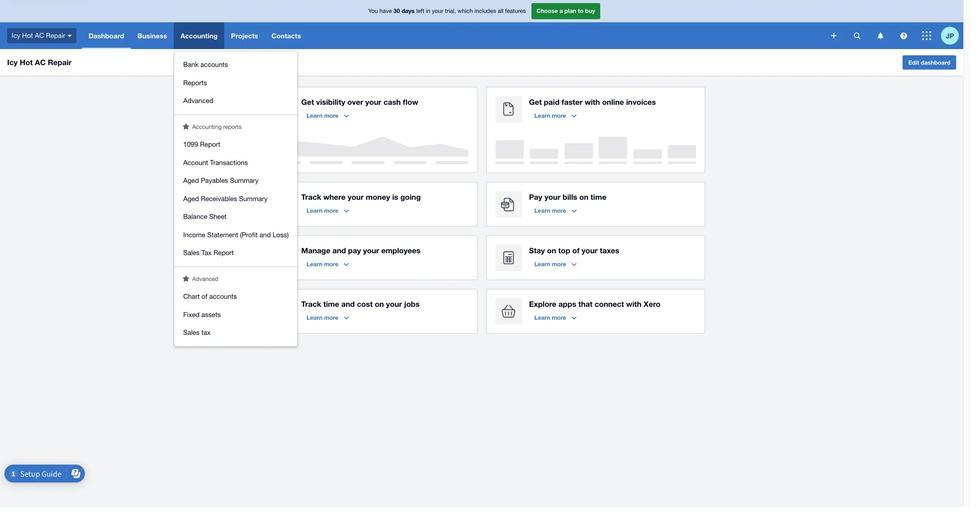 Task type: describe. For each thing, give the bounding box(es) containing it.
sales tax
[[183, 329, 211, 337]]

learn for visibility
[[307, 112, 323, 119]]

sales tax link
[[174, 324, 298, 342]]

learn more for paid
[[534, 112, 566, 119]]

features
[[505, 8, 526, 14]]

projects
[[231, 32, 258, 40]]

icy hot ac repair button
[[0, 22, 82, 49]]

pay
[[529, 193, 542, 202]]

plan
[[565, 7, 576, 14]]

accounting for accounting
[[181, 32, 218, 40]]

learn for and
[[307, 261, 323, 268]]

choose a plan to buy
[[537, 7, 595, 14]]

reports link
[[174, 74, 298, 92]]

sheet
[[209, 213, 227, 221]]

pay your bills on time
[[529, 193, 607, 202]]

reports group
[[174, 131, 298, 267]]

loss)
[[273, 231, 289, 239]]

account transactions link
[[174, 154, 298, 172]]

learn more button for visibility
[[301, 109, 354, 123]]

invoices icon image
[[495, 96, 522, 123]]

all
[[498, 8, 504, 14]]

get for get paid faster with online invoices
[[529, 97, 542, 107]]

learn more button for where
[[301, 204, 354, 218]]

cost
[[357, 300, 373, 309]]

money
[[366, 193, 390, 202]]

reports
[[223, 124, 242, 130]]

flow
[[403, 97, 418, 107]]

hot inside popup button
[[22, 32, 33, 39]]

aged payables summary link
[[174, 172, 298, 190]]

0 vertical spatial time
[[591, 193, 607, 202]]

learn more button for paid
[[529, 109, 582, 123]]

over
[[347, 97, 363, 107]]

in
[[426, 8, 430, 14]]

1099 report
[[183, 141, 220, 148]]

1 horizontal spatial on
[[547, 246, 556, 256]]

more for paid
[[552, 112, 566, 119]]

and inside reports group
[[260, 231, 271, 239]]

2 horizontal spatial on
[[579, 193, 589, 202]]

banking preview line graph image
[[267, 137, 468, 164]]

xero
[[644, 300, 661, 309]]

reports
[[183, 79, 207, 86]]

chart
[[183, 293, 200, 301]]

learn more button for time
[[301, 311, 354, 325]]

advanced group
[[174, 284, 298, 347]]

30
[[394, 7, 400, 14]]

dashboard
[[89, 32, 124, 40]]

dashboard link
[[82, 22, 131, 49]]

explore
[[529, 300, 557, 309]]

accounting reports
[[192, 124, 242, 130]]

jp
[[946, 31, 954, 40]]

more for visibility
[[324, 112, 339, 119]]

bank accounts link
[[174, 56, 298, 74]]

aged receivables summary link
[[174, 190, 298, 208]]

edit dashboard button
[[903, 55, 956, 70]]

includes
[[475, 8, 496, 14]]

1 horizontal spatial with
[[626, 300, 642, 309]]

taxes
[[600, 246, 619, 256]]

fixed
[[183, 311, 200, 319]]

going
[[400, 193, 421, 202]]

1099 report link
[[174, 136, 298, 154]]

projects button
[[224, 22, 265, 49]]

dashboard
[[921, 59, 951, 66]]

learn more for where
[[307, 207, 339, 214]]

aged for aged receivables summary
[[183, 195, 199, 203]]

bank
[[183, 61, 199, 68]]

track money icon image
[[267, 191, 294, 218]]

more for and
[[324, 261, 339, 268]]

icy inside popup button
[[12, 32, 20, 39]]

trial,
[[445, 8, 456, 14]]

left
[[416, 8, 424, 14]]

1 horizontal spatial of
[[572, 246, 580, 256]]

balance sheet
[[183, 213, 227, 221]]

account transactions
[[183, 159, 248, 166]]

manage
[[301, 246, 330, 256]]

0 horizontal spatial svg image
[[854, 32, 861, 39]]

online
[[602, 97, 624, 107]]

balance sheet link
[[174, 208, 298, 226]]

cash
[[384, 97, 401, 107]]

sales for sales tax report
[[183, 249, 200, 257]]

you
[[368, 8, 378, 14]]

ac inside popup button
[[35, 32, 44, 39]]

your inside you have 30 days left in your trial, which includes all features
[[432, 8, 443, 14]]

income
[[183, 231, 205, 239]]

aged receivables summary
[[183, 195, 268, 203]]

learn more for your
[[534, 207, 566, 214]]

transactions
[[210, 159, 248, 166]]

bills icon image
[[495, 191, 522, 218]]

chart of accounts
[[183, 293, 237, 301]]

more for where
[[324, 207, 339, 214]]

bank accounts
[[183, 61, 228, 68]]

0 vertical spatial report
[[200, 141, 220, 148]]

1 vertical spatial ac
[[35, 58, 46, 67]]

edit dashboard
[[909, 59, 951, 66]]

chart of accounts link
[[174, 288, 298, 306]]

receivables
[[201, 195, 237, 203]]

summary for aged payables summary
[[230, 177, 259, 184]]

navigation inside banner
[[82, 22, 825, 347]]

invoices
[[626, 97, 656, 107]]

learn for paid
[[534, 112, 550, 119]]

(profit
[[240, 231, 258, 239]]

visibility
[[316, 97, 345, 107]]

aged for aged payables summary
[[183, 177, 199, 184]]

which
[[458, 8, 473, 14]]

banner containing jp
[[0, 0, 964, 347]]

that
[[578, 300, 593, 309]]

fixed assets link
[[174, 306, 298, 324]]



Task type: vqa. For each thing, say whether or not it's contained in the screenshot.
Dec
no



Task type: locate. For each thing, give the bounding box(es) containing it.
assets
[[201, 311, 221, 319]]

0 vertical spatial advanced
[[183, 97, 213, 105]]

fixed assets
[[183, 311, 221, 319]]

where
[[323, 193, 346, 202]]

2 vertical spatial and
[[341, 300, 355, 309]]

summary down aged payables summary link
[[239, 195, 268, 203]]

get for get visibility over your cash flow
[[301, 97, 314, 107]]

0 horizontal spatial on
[[375, 300, 384, 309]]

learn more down visibility at the left of page
[[307, 112, 339, 119]]

learn more
[[307, 112, 339, 119], [534, 112, 566, 119], [307, 207, 339, 214], [534, 207, 566, 214], [307, 261, 339, 268], [534, 261, 566, 268], [307, 314, 339, 322], [534, 314, 566, 322]]

taxes icon image
[[495, 245, 522, 272]]

0 horizontal spatial of
[[202, 293, 207, 301]]

1 vertical spatial icy
[[7, 58, 18, 67]]

1 horizontal spatial time
[[591, 193, 607, 202]]

learn more for apps
[[534, 314, 566, 322]]

days
[[402, 7, 415, 14]]

time right bills
[[591, 193, 607, 202]]

navigation containing dashboard
[[82, 22, 825, 347]]

0 vertical spatial ac
[[35, 32, 44, 39]]

report
[[200, 141, 220, 148], [214, 249, 234, 257]]

2 track from the top
[[301, 300, 321, 309]]

learn more button down visibility at the left of page
[[301, 109, 354, 123]]

svg image
[[878, 32, 883, 39], [900, 32, 907, 39], [831, 33, 837, 38], [68, 35, 72, 37]]

list box containing bank accounts
[[174, 51, 298, 347]]

more for on
[[552, 261, 566, 268]]

learn more for and
[[307, 261, 339, 268]]

employees
[[381, 246, 421, 256]]

more down manage
[[324, 261, 339, 268]]

have
[[380, 8, 392, 14]]

1 vertical spatial icy hot ac repair
[[7, 58, 72, 67]]

repair inside popup button
[[46, 32, 65, 39]]

accounts inside group
[[200, 61, 228, 68]]

of inside chart of accounts link
[[202, 293, 207, 301]]

1 horizontal spatial svg image
[[922, 31, 931, 40]]

aged down account
[[183, 177, 199, 184]]

0 vertical spatial track
[[301, 193, 321, 202]]

repair
[[46, 32, 65, 39], [48, 58, 72, 67]]

balance
[[183, 213, 207, 221]]

get left the paid
[[529, 97, 542, 107]]

1 track from the top
[[301, 193, 321, 202]]

learn for your
[[534, 207, 550, 214]]

accounts right 'bank'
[[200, 61, 228, 68]]

0 vertical spatial icy
[[12, 32, 20, 39]]

of
[[572, 246, 580, 256], [202, 293, 207, 301]]

report right tax
[[214, 249, 234, 257]]

you have 30 days left in your trial, which includes all features
[[368, 7, 526, 14]]

contacts button
[[265, 22, 308, 49]]

jobs
[[404, 300, 420, 309]]

choose
[[537, 7, 558, 14]]

1 vertical spatial track
[[301, 300, 321, 309]]

business button
[[131, 22, 174, 49]]

0 vertical spatial summary
[[230, 177, 259, 184]]

learn more button down track time and cost on your jobs
[[301, 311, 354, 325]]

learn more down 'stay'
[[534, 261, 566, 268]]

banner
[[0, 0, 964, 347]]

1 vertical spatial with
[[626, 300, 642, 309]]

learn more down the paid
[[534, 112, 566, 119]]

pay
[[348, 246, 361, 256]]

paid
[[544, 97, 560, 107]]

learn more button down apps
[[529, 311, 582, 325]]

0 vertical spatial icy hot ac repair
[[12, 32, 65, 39]]

1 vertical spatial accounting
[[192, 124, 222, 130]]

more down apps
[[552, 314, 566, 322]]

1 horizontal spatial get
[[529, 97, 542, 107]]

sales inside advanced group
[[183, 329, 200, 337]]

sales inside reports group
[[183, 249, 200, 257]]

track
[[301, 193, 321, 202], [301, 300, 321, 309]]

learn more button down manage
[[301, 257, 354, 272]]

learn more down track time and cost on your jobs
[[307, 314, 339, 322]]

1099
[[183, 141, 198, 148]]

favourites image
[[183, 123, 189, 130]]

with right faster
[[585, 97, 600, 107]]

contacts
[[272, 32, 301, 40]]

more
[[324, 112, 339, 119], [552, 112, 566, 119], [324, 207, 339, 214], [552, 207, 566, 214], [324, 261, 339, 268], [552, 261, 566, 268], [324, 314, 339, 322], [552, 314, 566, 322]]

1 vertical spatial time
[[323, 300, 339, 309]]

get paid faster with online invoices
[[529, 97, 656, 107]]

0 horizontal spatial get
[[301, 97, 314, 107]]

1 aged from the top
[[183, 177, 199, 184]]

list box
[[174, 51, 298, 347]]

0 vertical spatial repair
[[46, 32, 65, 39]]

svg image
[[922, 31, 931, 40], [854, 32, 861, 39]]

and left pay
[[333, 246, 346, 256]]

employees icon image
[[267, 245, 294, 272]]

add-ons icon image
[[495, 298, 522, 325]]

navigation
[[82, 22, 825, 347]]

banking icon image
[[267, 96, 294, 123]]

more down top
[[552, 261, 566, 268]]

with left xero
[[626, 300, 642, 309]]

more for apps
[[552, 314, 566, 322]]

advanced down reports
[[183, 97, 213, 105]]

1 vertical spatial summary
[[239, 195, 268, 203]]

learn more down pay
[[534, 207, 566, 214]]

0 vertical spatial hot
[[22, 32, 33, 39]]

more down track time and cost on your jobs
[[324, 314, 339, 322]]

learn more button
[[301, 109, 354, 123], [529, 109, 582, 123], [301, 204, 354, 218], [529, 204, 582, 218], [301, 257, 354, 272], [529, 257, 582, 272], [301, 311, 354, 325], [529, 311, 582, 325]]

and left loss)
[[260, 231, 271, 239]]

time left cost
[[323, 300, 339, 309]]

advanced link
[[174, 92, 298, 110]]

learn more down 'where'
[[307, 207, 339, 214]]

accounting up "bank accounts"
[[181, 32, 218, 40]]

1 vertical spatial hot
[[20, 58, 33, 67]]

group containing bank accounts
[[174, 51, 298, 115]]

more down 'where'
[[324, 207, 339, 214]]

2 get from the left
[[529, 97, 542, 107]]

0 vertical spatial with
[[585, 97, 600, 107]]

svg image inside icy hot ac repair popup button
[[68, 35, 72, 37]]

learn for where
[[307, 207, 323, 214]]

faster
[[562, 97, 583, 107]]

is
[[392, 193, 398, 202]]

payables
[[201, 177, 228, 184]]

learn more button for and
[[301, 257, 354, 272]]

accounting button
[[174, 22, 224, 49]]

accounting
[[181, 32, 218, 40], [192, 124, 222, 130]]

2 vertical spatial on
[[375, 300, 384, 309]]

more down visibility at the left of page
[[324, 112, 339, 119]]

0 vertical spatial accounting
[[181, 32, 218, 40]]

track where your money is going
[[301, 193, 421, 202]]

1 vertical spatial report
[[214, 249, 234, 257]]

connect
[[595, 300, 624, 309]]

get visibility over your cash flow
[[301, 97, 418, 107]]

sales tax report
[[183, 249, 234, 257]]

learn more button for on
[[529, 257, 582, 272]]

advanced
[[183, 97, 213, 105], [192, 276, 218, 283]]

jp button
[[941, 22, 964, 49]]

hot
[[22, 32, 33, 39], [20, 58, 33, 67]]

report up account transactions
[[200, 141, 220, 148]]

0 horizontal spatial with
[[585, 97, 600, 107]]

0 vertical spatial accounts
[[200, 61, 228, 68]]

learn for apps
[[534, 314, 550, 322]]

summary
[[230, 177, 259, 184], [239, 195, 268, 203]]

learn more button down the paid
[[529, 109, 582, 123]]

accounts up assets
[[209, 293, 237, 301]]

learn more button for your
[[529, 204, 582, 218]]

more for your
[[552, 207, 566, 214]]

of right top
[[572, 246, 580, 256]]

2 sales from the top
[[183, 329, 200, 337]]

learn more for on
[[534, 261, 566, 268]]

explore apps that connect with xero
[[529, 300, 661, 309]]

learn more down manage
[[307, 261, 339, 268]]

stay on top of your taxes
[[529, 246, 619, 256]]

track time and cost on your jobs
[[301, 300, 420, 309]]

get
[[301, 97, 314, 107], [529, 97, 542, 107]]

learn more button down pay your bills on time
[[529, 204, 582, 218]]

accounting inside popup button
[[181, 32, 218, 40]]

0 vertical spatial and
[[260, 231, 271, 239]]

learn more button for apps
[[529, 311, 582, 325]]

sales tax report link
[[174, 244, 298, 262]]

a
[[560, 7, 563, 14]]

list box inside banner
[[174, 51, 298, 347]]

group
[[174, 51, 298, 115]]

0 vertical spatial of
[[572, 246, 580, 256]]

2 aged from the top
[[183, 195, 199, 203]]

and
[[260, 231, 271, 239], [333, 246, 346, 256], [341, 300, 355, 309]]

edit
[[909, 59, 919, 66]]

buy
[[585, 7, 595, 14]]

icy
[[12, 32, 20, 39], [7, 58, 18, 67]]

1 vertical spatial and
[[333, 246, 346, 256]]

1 sales from the top
[[183, 249, 200, 257]]

accounting up 1099 report
[[192, 124, 222, 130]]

icy hot ac repair
[[12, 32, 65, 39], [7, 58, 72, 67]]

aged payables summary
[[183, 177, 259, 184]]

apps
[[559, 300, 576, 309]]

summary down account transactions link
[[230, 177, 259, 184]]

more down pay your bills on time
[[552, 207, 566, 214]]

income statement (profit and loss)
[[183, 231, 289, 239]]

statement
[[207, 231, 238, 239]]

1 vertical spatial aged
[[183, 195, 199, 203]]

and left cost
[[341, 300, 355, 309]]

on right bills
[[579, 193, 589, 202]]

0 horizontal spatial time
[[323, 300, 339, 309]]

tax
[[201, 249, 212, 257]]

sales for sales tax
[[183, 329, 200, 337]]

get left visibility at the left of page
[[301, 97, 314, 107]]

0 vertical spatial on
[[579, 193, 589, 202]]

learn more for time
[[307, 314, 339, 322]]

1 get from the left
[[301, 97, 314, 107]]

learn more down 'explore'
[[534, 314, 566, 322]]

1 vertical spatial on
[[547, 246, 556, 256]]

learn for time
[[307, 314, 323, 322]]

advanced up chart of accounts
[[192, 276, 218, 283]]

stay
[[529, 246, 545, 256]]

track for track where your money is going
[[301, 193, 321, 202]]

manage and pay your employees
[[301, 246, 421, 256]]

1 vertical spatial advanced
[[192, 276, 218, 283]]

business
[[138, 32, 167, 40]]

0 vertical spatial sales
[[183, 249, 200, 257]]

tax
[[201, 329, 211, 337]]

learn for on
[[534, 261, 550, 268]]

1 vertical spatial accounts
[[209, 293, 237, 301]]

0 vertical spatial aged
[[183, 177, 199, 184]]

track for track time and cost on your jobs
[[301, 300, 321, 309]]

of right chart
[[202, 293, 207, 301]]

learn more button down 'where'
[[301, 204, 354, 218]]

icy hot ac repair inside popup button
[[12, 32, 65, 39]]

more for time
[[324, 314, 339, 322]]

accounting for accounting reports
[[192, 124, 222, 130]]

top
[[558, 246, 570, 256]]

learn more button down top
[[529, 257, 582, 272]]

favourites image
[[183, 275, 189, 282]]

bills
[[563, 193, 577, 202]]

1 vertical spatial of
[[202, 293, 207, 301]]

learn more for visibility
[[307, 112, 339, 119]]

on left top
[[547, 246, 556, 256]]

aged up balance
[[183, 195, 199, 203]]

more down the paid
[[552, 112, 566, 119]]

1 vertical spatial repair
[[48, 58, 72, 67]]

on right cost
[[375, 300, 384, 309]]

summary for aged receivables summary
[[239, 195, 268, 203]]

accounts inside advanced group
[[209, 293, 237, 301]]

invoices preview bar graph image
[[495, 137, 696, 164]]

1 vertical spatial sales
[[183, 329, 200, 337]]



